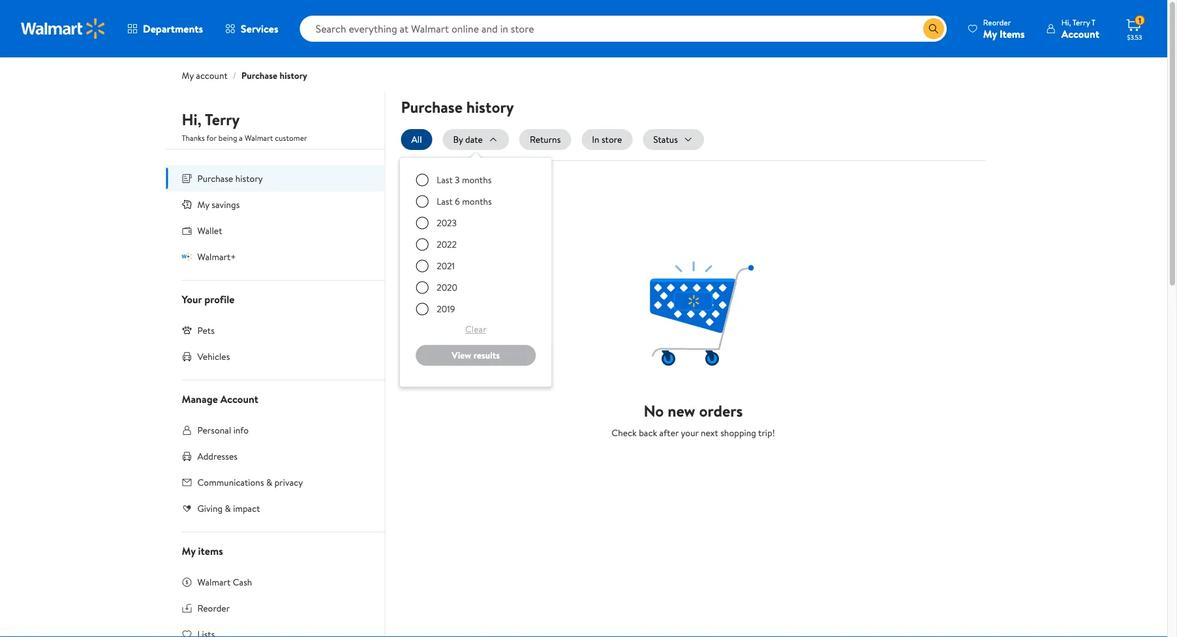 Task type: locate. For each thing, give the bounding box(es) containing it.
cash
[[233, 576, 252, 589]]

3 icon image from the top
[[182, 325, 192, 336]]

purchase history up by at the top left
[[401, 96, 514, 118]]

hi, left "t"
[[1062, 17, 1071, 28]]

last left the 3
[[437, 174, 453, 186]]

t
[[1092, 17, 1096, 28]]

history up by date dropdown button
[[466, 96, 514, 118]]

in store button
[[582, 129, 633, 150]]

view
[[452, 349, 471, 362]]

1 vertical spatial terry
[[205, 109, 240, 131]]

1 horizontal spatial hi,
[[1062, 17, 1071, 28]]

purchase history up savings
[[197, 172, 263, 185]]

list
[[400, 129, 986, 387]]

0 vertical spatial purchase
[[241, 69, 277, 82]]

1 horizontal spatial history
[[280, 69, 307, 82]]

all
[[411, 133, 422, 146]]

my account link
[[182, 69, 228, 82]]

info
[[233, 424, 249, 437]]

walmart right a
[[245, 132, 273, 144]]

new
[[668, 400, 695, 422]]

0 horizontal spatial terry
[[205, 109, 240, 131]]

icon image inside pets link
[[182, 325, 192, 336]]

reorder inside reorder my items
[[983, 17, 1011, 28]]

my left the account
[[182, 69, 194, 82]]

1 vertical spatial purchase history
[[197, 172, 263, 185]]

personal info link
[[166, 417, 385, 443]]

1 last from the top
[[437, 174, 453, 186]]

history up savings
[[235, 172, 263, 185]]

&
[[266, 476, 272, 489], [225, 502, 231, 515]]

walmart left the cash at the bottom left
[[197, 576, 231, 589]]

2 vertical spatial icon image
[[182, 325, 192, 336]]

0 vertical spatial purchase history
[[401, 96, 514, 118]]

terry
[[1073, 17, 1090, 28], [205, 109, 240, 131]]

2021
[[437, 260, 455, 272]]

1 horizontal spatial walmart
[[245, 132, 273, 144]]

purchase up my savings
[[197, 172, 233, 185]]

1 vertical spatial account
[[220, 392, 258, 406]]

2022 radio
[[416, 238, 429, 251]]

terry inside hi, terry t account
[[1073, 17, 1090, 28]]

giving
[[197, 502, 223, 515]]

purchase right the /
[[241, 69, 277, 82]]

last 3 months
[[437, 174, 492, 186]]

1 horizontal spatial reorder
[[983, 17, 1011, 28]]

1 vertical spatial months
[[462, 195, 492, 208]]

shopping
[[721, 427, 756, 440]]

status
[[653, 133, 678, 146]]

0 horizontal spatial hi,
[[182, 109, 202, 131]]

purchase history
[[401, 96, 514, 118], [197, 172, 263, 185]]

icon image left my savings
[[182, 199, 192, 210]]

1 horizontal spatial account
[[1062, 26, 1100, 41]]

0 vertical spatial terry
[[1073, 17, 1090, 28]]

icon image inside my savings link
[[182, 199, 192, 210]]

history right the /
[[280, 69, 307, 82]]

account
[[196, 69, 228, 82]]

1 vertical spatial history
[[466, 96, 514, 118]]

purchase history link down the customer
[[166, 165, 385, 192]]

1 horizontal spatial terry
[[1073, 17, 1090, 28]]

1 vertical spatial &
[[225, 502, 231, 515]]

1
[[1139, 15, 1141, 26]]

purchase history link
[[241, 69, 307, 82], [166, 165, 385, 192]]

purchase history link right the /
[[241, 69, 307, 82]]

all button
[[401, 129, 432, 150]]

reorder for reorder my items
[[983, 17, 1011, 28]]

1 horizontal spatial purchase
[[241, 69, 277, 82]]

0 vertical spatial months
[[462, 174, 492, 186]]

1 horizontal spatial purchase history
[[401, 96, 514, 118]]

2 vertical spatial history
[[235, 172, 263, 185]]

months right 6
[[462, 195, 492, 208]]

walmart cash
[[197, 576, 252, 589]]

hi, inside hi, terry t account
[[1062, 17, 1071, 28]]

1 vertical spatial purchase
[[401, 96, 463, 118]]

last
[[437, 174, 453, 186], [437, 195, 453, 208]]

icon image inside walmart+ 'link'
[[182, 251, 192, 262]]

hi,
[[1062, 17, 1071, 28], [182, 109, 202, 131]]

group
[[411, 168, 541, 377]]

account left $3.53
[[1062, 26, 1100, 41]]

impact
[[233, 502, 260, 515]]

& for giving
[[225, 502, 231, 515]]

addresses
[[197, 450, 238, 463]]

results
[[474, 349, 500, 362]]

wallet link
[[166, 218, 385, 244]]

0 vertical spatial history
[[280, 69, 307, 82]]

purchase up all
[[401, 96, 463, 118]]

being
[[218, 132, 237, 144]]

0 horizontal spatial reorder
[[197, 602, 230, 615]]

0 vertical spatial walmart
[[245, 132, 273, 144]]

walmart image
[[21, 18, 106, 39]]

no
[[644, 400, 664, 422]]

group containing last 3 months
[[411, 168, 541, 377]]

0 horizontal spatial purchase
[[197, 172, 233, 185]]

profile
[[204, 292, 235, 306]]

2 horizontal spatial purchase
[[401, 96, 463, 118]]

account
[[1062, 26, 1100, 41], [220, 392, 258, 406]]

1 vertical spatial walmart
[[197, 576, 231, 589]]

reorder down walmart cash
[[197, 602, 230, 615]]

months
[[462, 174, 492, 186], [462, 195, 492, 208]]

0 vertical spatial hi,
[[1062, 17, 1071, 28]]

2 horizontal spatial history
[[466, 96, 514, 118]]

1 horizontal spatial &
[[266, 476, 272, 489]]

items
[[1000, 26, 1025, 41]]

my left items at the left of the page
[[182, 544, 196, 558]]

in store
[[592, 133, 622, 146]]

1 vertical spatial reorder
[[197, 602, 230, 615]]

1 vertical spatial last
[[437, 195, 453, 208]]

1 vertical spatial icon image
[[182, 251, 192, 262]]

my inside reorder my items
[[983, 26, 997, 41]]

2 vertical spatial purchase
[[197, 172, 233, 185]]

icon image
[[182, 199, 192, 210], [182, 251, 192, 262], [182, 325, 192, 336]]

0 vertical spatial last
[[437, 174, 453, 186]]

back
[[639, 427, 657, 440]]

last for last 6 months
[[437, 195, 453, 208]]

1 icon image from the top
[[182, 199, 192, 210]]

history
[[280, 69, 307, 82], [466, 96, 514, 118], [235, 172, 263, 185]]

0 vertical spatial &
[[266, 476, 272, 489]]

$3.53
[[1127, 33, 1142, 41]]

2 last from the top
[[437, 195, 453, 208]]

terry up being
[[205, 109, 240, 131]]

2023
[[437, 217, 457, 229]]

0 vertical spatial icon image
[[182, 199, 192, 210]]

2 icon image from the top
[[182, 251, 192, 262]]

purchase
[[241, 69, 277, 82], [401, 96, 463, 118], [197, 172, 233, 185]]

0 vertical spatial reorder
[[983, 17, 1011, 28]]

terry inside hi, terry thanks for being a walmart customer
[[205, 109, 240, 131]]

services
[[241, 22, 278, 36]]

by date button
[[443, 129, 509, 150]]

reorder right search icon
[[983, 17, 1011, 28]]

pets
[[197, 324, 215, 337]]

last left 6
[[437, 195, 453, 208]]

icon image left pets
[[182, 325, 192, 336]]

account up "info"
[[220, 392, 258, 406]]

0 vertical spatial account
[[1062, 26, 1100, 41]]

hi, inside hi, terry thanks for being a walmart customer
[[182, 109, 202, 131]]

pets link
[[166, 317, 385, 344]]

my savings link
[[166, 192, 385, 218]]

giving & impact link
[[166, 496, 385, 522]]

& right the giving
[[225, 502, 231, 515]]

1 vertical spatial hi,
[[182, 109, 202, 131]]

2021 radio
[[416, 260, 429, 273]]

Last 3 months radio
[[416, 174, 429, 187]]

date
[[465, 133, 483, 146]]

icon image left walmart+
[[182, 251, 192, 262]]

icon image for walmart+
[[182, 251, 192, 262]]

hi, up thanks
[[182, 109, 202, 131]]

trip!
[[758, 427, 775, 440]]

returns
[[530, 133, 561, 146]]

0 horizontal spatial &
[[225, 502, 231, 515]]

view results
[[452, 349, 500, 362]]

terry left "t"
[[1073, 17, 1090, 28]]

months right the 3
[[462, 174, 492, 186]]

my left savings
[[197, 198, 209, 211]]

walmart inside hi, terry thanks for being a walmart customer
[[245, 132, 273, 144]]

privacy
[[274, 476, 303, 489]]

my left items in the top right of the page
[[983, 26, 997, 41]]

& left privacy
[[266, 476, 272, 489]]



Task type: vqa. For each thing, say whether or not it's contained in the screenshot.
leftmost Best
no



Task type: describe. For each thing, give the bounding box(es) containing it.
last for last 3 months
[[437, 174, 453, 186]]

store
[[602, 133, 622, 146]]

hi, terry t account
[[1062, 17, 1100, 41]]

reorder for reorder
[[197, 602, 230, 615]]

6
[[455, 195, 460, 208]]

communications & privacy link
[[166, 470, 385, 496]]

for
[[207, 132, 217, 144]]

clear button
[[416, 319, 536, 340]]

group inside list
[[411, 168, 541, 377]]

0 horizontal spatial purchase history
[[197, 172, 263, 185]]

2019 radio
[[416, 303, 429, 316]]

a
[[239, 132, 243, 144]]

Last 6 months radio
[[416, 195, 429, 208]]

departments button
[[116, 13, 214, 44]]

2020 radio
[[416, 281, 429, 294]]

& for communications
[[266, 476, 272, 489]]

check
[[612, 427, 637, 440]]

hi, for account
[[1062, 17, 1071, 28]]

my for my account / purchase history
[[182, 69, 194, 82]]

your
[[182, 292, 202, 306]]

terry for account
[[1073, 17, 1090, 28]]

savings
[[212, 198, 240, 211]]

2023 radio
[[416, 217, 429, 230]]

terry for for
[[205, 109, 240, 131]]

0 horizontal spatial walmart
[[197, 576, 231, 589]]

/
[[233, 69, 236, 82]]

3
[[455, 174, 460, 186]]

my savings
[[197, 198, 240, 211]]

list containing all
[[400, 129, 986, 387]]

thanks
[[182, 132, 205, 144]]

your
[[681, 427, 699, 440]]

my for my savings
[[197, 198, 209, 211]]

next
[[701, 427, 718, 440]]

in
[[592, 133, 599, 146]]

hi, terry thanks for being a walmart customer
[[182, 109, 307, 144]]

reorder my items
[[983, 17, 1025, 41]]

search icon image
[[929, 23, 939, 34]]

0 horizontal spatial account
[[220, 392, 258, 406]]

orders
[[699, 400, 743, 422]]

view results button
[[416, 345, 536, 366]]

2020
[[437, 281, 457, 294]]

clear
[[465, 323, 487, 336]]

2022
[[437, 238, 457, 251]]

returns button
[[519, 129, 571, 150]]

hi, terry link
[[182, 109, 240, 136]]

my for my items
[[182, 544, 196, 558]]

last 6 months
[[437, 195, 492, 208]]

Search search field
[[300, 16, 947, 42]]

services button
[[214, 13, 290, 44]]

your profile
[[182, 292, 235, 306]]

2019
[[437, 303, 455, 316]]

departments
[[143, 22, 203, 36]]

wallet
[[197, 224, 222, 237]]

status button
[[643, 129, 704, 150]]

months for last 6 months
[[462, 195, 492, 208]]

walmart cash link
[[166, 569, 385, 595]]

icon image for my savings
[[182, 199, 192, 210]]

personal info
[[197, 424, 249, 437]]

vehicles
[[197, 350, 230, 363]]

by date
[[453, 133, 483, 146]]

items
[[198, 544, 223, 558]]

0 vertical spatial purchase history link
[[241, 69, 307, 82]]

Walmart Site-Wide search field
[[300, 16, 947, 42]]

my account / purchase history
[[182, 69, 307, 82]]

reorder link
[[166, 595, 385, 622]]

1 vertical spatial purchase history link
[[166, 165, 385, 192]]

icon image for pets
[[182, 325, 192, 336]]

by
[[453, 133, 463, 146]]

addresses link
[[166, 443, 385, 470]]

after
[[659, 427, 679, 440]]

walmart+
[[197, 250, 236, 263]]

manage account
[[182, 392, 258, 406]]

months for last 3 months
[[462, 174, 492, 186]]

vehicles link
[[166, 344, 385, 370]]

0 horizontal spatial history
[[235, 172, 263, 185]]

my items
[[182, 544, 223, 558]]

customer
[[275, 132, 307, 144]]

hi, for thanks for being a walmart customer
[[182, 109, 202, 131]]

walmart+ link
[[166, 244, 385, 270]]

personal
[[197, 424, 231, 437]]

communications & privacy
[[197, 476, 303, 489]]

communications
[[197, 476, 264, 489]]

no new orders check back after your next shopping trip!
[[612, 400, 775, 440]]

manage
[[182, 392, 218, 406]]

giving & impact
[[197, 502, 260, 515]]



